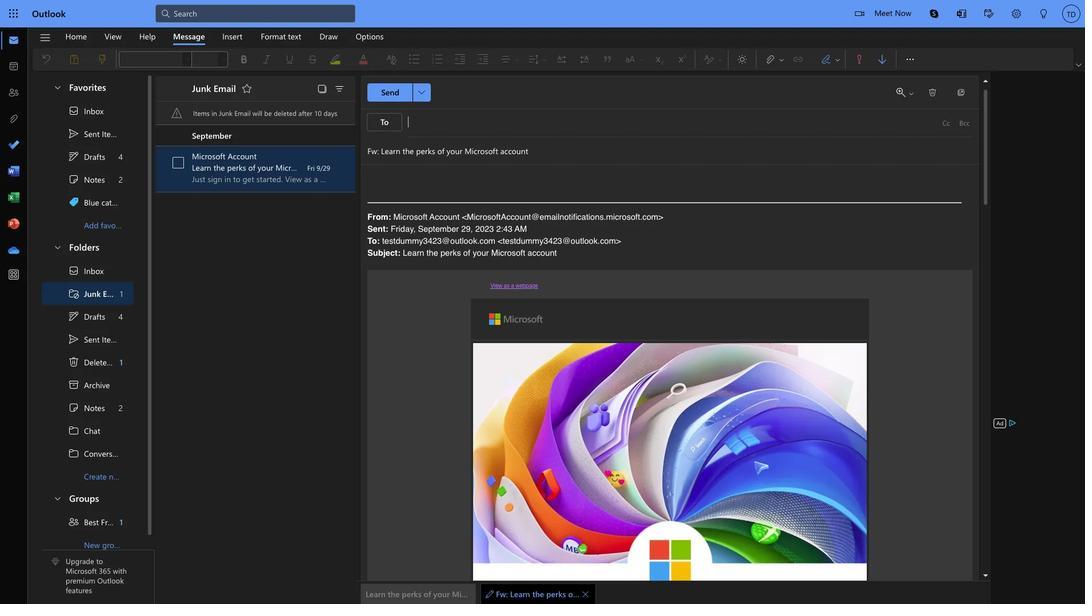 Task type: locate. For each thing, give the bounding box(es) containing it.
 inside favorites tree
[[68, 151, 79, 162]]

1 up the group
[[120, 517, 123, 528]]

view left help
[[105, 31, 121, 41]]

account down september heading at left
[[228, 151, 257, 162]]

 sent items down favorites tree item
[[68, 128, 121, 139]]

1  from the top
[[68, 105, 79, 117]]

 button right font size text box
[[219, 51, 228, 67]]

tab list inside application
[[57, 27, 393, 45]]

excel image
[[8, 193, 19, 204]]

sent down favorites tree item
[[84, 128, 100, 139]]

 button inside favorites tree item
[[47, 77, 67, 98]]

email inside junk email 
[[214, 82, 236, 94]]

microsoft left 9/29
[[276, 162, 309, 173]]

2 drafts from the top
[[84, 311, 105, 322]]

view left as
[[491, 282, 502, 289]]

 up 
[[68, 151, 79, 162]]

0 vertical spatial  inbox
[[68, 105, 104, 117]]

learn inside "message list" "list box"
[[192, 162, 211, 173]]

learn inside learn the perks of your microsoft account button
[[366, 589, 386, 600]]

mail image
[[8, 35, 19, 46]]

notes
[[84, 174, 105, 185], [84, 403, 105, 413]]

1 vertical spatial email
[[234, 109, 251, 118]]

2  drafts from the top
[[68, 311, 105, 322]]

1 vertical spatial learn the perks of your microsoft account
[[366, 589, 518, 600]]

4 up the category
[[118, 151, 123, 162]]

drafts for 
[[84, 311, 105, 322]]

sent inside favorites tree
[[84, 128, 100, 139]]

1 vertical spatial  tree item
[[42, 259, 134, 282]]

 down  chat
[[68, 448, 79, 459]]

4 for 
[[118, 311, 123, 322]]

items left in
[[193, 109, 210, 118]]

basic text group
[[119, 48, 693, 71]]

1 inbox from the top
[[84, 105, 104, 116]]

now
[[895, 7, 912, 18]]

tags group
[[848, 48, 894, 71]]

 inside tree
[[68, 402, 79, 414]]

view button
[[96, 27, 130, 45]]

To text field
[[408, 116, 937, 129]]

as
[[504, 282, 510, 289]]

0 vertical spatial outlook
[[32, 7, 66, 19]]

microsoft
[[192, 151, 226, 162], [276, 162, 309, 173], [394, 213, 428, 222], [491, 249, 525, 258], [66, 567, 97, 576], [452, 589, 487, 600], [597, 589, 631, 600]]

sent:
[[367, 225, 388, 234]]

your inside button
[[433, 589, 450, 600]]

2  from the top
[[68, 402, 79, 414]]

tree containing 
[[42, 259, 146, 488]]

1 vertical spatial inbox
[[84, 265, 104, 276]]

1 right deleted at the left bottom
[[120, 357, 123, 368]]

1 vertical spatial  tree item
[[42, 305, 134, 328]]

category
[[101, 197, 132, 208]]

microsoft up features
[[66, 567, 97, 576]]


[[905, 54, 916, 65]]

2  tree item from the top
[[42, 305, 134, 328]]


[[68, 379, 79, 391]]

1 vertical spatial junk
[[219, 109, 233, 118]]

 tree item for 
[[42, 145, 134, 168]]

1 vertical spatial 
[[68, 402, 79, 414]]

0 vertical spatial sent
[[84, 128, 100, 139]]

 inside favorites tree
[[68, 174, 79, 185]]


[[928, 88, 937, 97], [68, 357, 79, 368]]

 button
[[330, 81, 349, 97]]

 button
[[1074, 59, 1084, 71]]

2  notes from the top
[[68, 402, 105, 414]]

 inbox down favorites tree item
[[68, 105, 104, 117]]

0 vertical spatial drafts
[[84, 151, 105, 162]]

email left will
[[234, 109, 251, 118]]

1 1 from the top
[[120, 288, 123, 299]]

tree
[[42, 259, 146, 488]]

1 right 
[[120, 288, 123, 299]]

 down favorites tree item
[[68, 105, 79, 117]]

1 vertical spatial  tree item
[[42, 328, 134, 351]]

 button
[[34, 28, 57, 47]]

 for first "" tree item from the bottom
[[68, 402, 79, 414]]


[[957, 88, 966, 97]]

upgrade
[[66, 557, 94, 567]]

tab list
[[57, 27, 393, 45]]

1 vertical spatial account
[[430, 213, 460, 222]]

select a message image
[[173, 157, 184, 169]]

1 drafts from the top
[[84, 151, 105, 162]]

2 notes from the top
[[84, 403, 105, 413]]

 right 
[[834, 56, 841, 63]]

 button left folders
[[47, 237, 67, 258]]

2 horizontal spatial junk
[[219, 109, 233, 118]]

 inside favorites tree
[[68, 128, 79, 139]]

1 vertical spatial 2
[[119, 403, 123, 413]]


[[171, 107, 183, 119]]

 for 
[[68, 151, 79, 162]]

1  tree item from the top
[[42, 99, 134, 122]]

message list list box
[[155, 125, 355, 604]]

perks inside button
[[402, 589, 422, 600]]

fri 9/29
[[307, 163, 330, 173]]

drafts down  junk email 1
[[84, 311, 105, 322]]

various microsoft app logos. image
[[473, 343, 867, 582]]

 button
[[976, 0, 1003, 29]]

 tree item down favorites
[[42, 99, 134, 122]]

1 vertical spatial  sent items
[[68, 334, 121, 345]]

junk right in
[[219, 109, 233, 118]]

september up testdummy3423@outlook.com
[[418, 225, 459, 234]]

email right 
[[103, 288, 123, 299]]

1 horizontal spatial account
[[430, 213, 460, 222]]

 button
[[921, 83, 944, 102]]

1 vertical spatial 1
[[120, 357, 123, 368]]

 right  
[[928, 88, 937, 97]]

 left chat
[[68, 425, 79, 437]]

1  from the top
[[68, 128, 79, 139]]

2  from the top
[[68, 265, 79, 277]]

 left folders
[[53, 243, 62, 252]]

 button
[[582, 587, 590, 603]]

calendar image
[[8, 61, 19, 73]]

 inbox up  tree item
[[68, 265, 104, 277]]

3 1 from the top
[[120, 517, 123, 528]]

0 vertical spatial 
[[68, 128, 79, 139]]

the inside button
[[388, 589, 400, 600]]

 inside  dropdown button
[[1076, 62, 1082, 68]]


[[39, 32, 51, 44]]

 notes up  tree item
[[68, 174, 105, 185]]

2  inbox from the top
[[68, 265, 104, 277]]

items in junk email will be deleted after 10 days
[[193, 109, 337, 118]]

inbox inside favorites tree
[[84, 105, 104, 116]]

 button left favorites
[[47, 77, 67, 98]]

notes up the blue
[[84, 174, 105, 185]]

friday,
[[391, 225, 416, 234]]

Select a message checkbox
[[169, 154, 192, 172]]

 right 
[[778, 56, 785, 63]]

format text
[[261, 31, 301, 41]]

1  from the top
[[68, 425, 79, 437]]

more apps image
[[8, 270, 19, 281]]


[[1012, 9, 1021, 18]]

 right send button
[[418, 89, 425, 96]]

 tree item
[[42, 122, 134, 145], [42, 328, 134, 351]]

 notes for 2nd "" tree item from the bottom of the page
[[68, 174, 105, 185]]

of inside "message list" "list box"
[[248, 162, 255, 173]]

 tree item down  junk email 1
[[42, 305, 134, 328]]

1 horizontal spatial view
[[491, 282, 502, 289]]

1 vertical spatial september
[[418, 225, 459, 234]]

1 vertical spatial 
[[68, 334, 79, 345]]

0 vertical spatial 1
[[120, 288, 123, 299]]

0 vertical spatial 4
[[118, 151, 123, 162]]

1 vertical spatial view
[[491, 282, 502, 289]]

 down td image
[[1076, 62, 1082, 68]]

 inside tree item
[[68, 357, 79, 368]]

junk down font size text box
[[192, 82, 211, 94]]

 button
[[183, 51, 192, 67], [219, 51, 228, 67], [47, 77, 67, 98], [47, 237, 67, 258], [47, 488, 67, 509]]

outlook up  button
[[32, 7, 66, 19]]

4 for 
[[118, 151, 123, 162]]

1  from the top
[[68, 151, 79, 162]]

1 4 from the top
[[118, 151, 123, 162]]

 up  tree item
[[68, 334, 79, 345]]

groups tree item
[[42, 488, 134, 511]]

 up the ""
[[68, 357, 79, 368]]

1 vertical spatial sent
[[84, 334, 100, 345]]

0 vertical spatial  tree item
[[42, 168, 134, 191]]

 fw: learn the perks of your microsoft account
[[486, 589, 662, 600]]

 button
[[848, 50, 871, 69]]

 inside button
[[928, 88, 937, 97]]

1 vertical spatial  inbox
[[68, 265, 104, 277]]

september inside september heading
[[192, 130, 232, 141]]

0 vertical spatial  notes
[[68, 174, 105, 185]]

0 vertical spatial 2
[[119, 174, 123, 185]]

archive
[[84, 380, 110, 391]]

 button
[[1030, 0, 1058, 29]]

2 inbox from the top
[[84, 265, 104, 276]]

1 horizontal spatial outlook
[[97, 576, 124, 586]]

365
[[99, 567, 111, 576]]

0 vertical spatial notes
[[84, 174, 105, 185]]

0 horizontal spatial view
[[105, 31, 121, 41]]

 button left groups
[[47, 488, 67, 509]]

0 horizontal spatial outlook
[[32, 7, 66, 19]]


[[582, 591, 590, 599]]

1 horizontal spatial september
[[418, 225, 459, 234]]

inbox
[[84, 105, 104, 116], [84, 265, 104, 276]]

 right  in the right top of the page
[[908, 90, 915, 97]]

 button
[[413, 83, 431, 102]]

microsoft up friday,
[[394, 213, 428, 222]]

2  tree item from the top
[[42, 397, 134, 419]]

 down favorites tree item
[[68, 128, 79, 139]]

1 inside  tree item
[[120, 357, 123, 368]]

tab list containing home
[[57, 27, 393, 45]]

0 vertical spatial inbox
[[84, 105, 104, 116]]

 tree item up  tree item
[[42, 145, 134, 168]]

4 inside favorites tree
[[118, 151, 123, 162]]

2 inside favorites tree
[[119, 174, 123, 185]]

1 vertical spatial notes
[[84, 403, 105, 413]]

 
[[765, 54, 785, 65]]

 deleted items
[[68, 357, 133, 368]]

september inside from: microsoft account <microsoftaccount@emailnotifications.microsoft.com> sent: friday, september 29, 2023 2:43 am to: testdummy3423@outlook.com <testdummy3423@outlook.com> subject: learn the perks of your microsoft account
[[418, 225, 459, 234]]

be
[[264, 109, 272, 118]]

powerpoint image
[[8, 219, 19, 230]]

set your advertising preferences image
[[1008, 419, 1017, 428]]

1
[[120, 288, 123, 299], [120, 357, 123, 368], [120, 517, 123, 528]]

 tree item down  archive
[[42, 397, 134, 419]]

junk right 
[[84, 288, 101, 299]]

 inside folders tree item
[[53, 243, 62, 252]]

 drafts
[[68, 151, 105, 162], [68, 311, 105, 322]]

word image
[[8, 166, 19, 178]]

add favorite tree item
[[42, 214, 134, 237]]

1 vertical spatial 
[[68, 265, 79, 277]]

perks
[[227, 162, 246, 173], [441, 249, 461, 258], [402, 589, 422, 600], [546, 589, 566, 600]]

 tree item up the blue
[[42, 168, 134, 191]]

1 vertical spatial 
[[68, 357, 79, 368]]

Font size text field
[[192, 53, 218, 66]]

 tree item down  chat
[[42, 442, 134, 465]]

perks inside from: microsoft account <microsoftaccount@emailnotifications.microsoft.com> sent: friday, september 29, 2023 2:43 am to: testdummy3423@outlook.com <testdummy3423@outlook.com> subject: learn the perks of your microsoft account
[[441, 249, 461, 258]]

1 for groups
[[120, 517, 123, 528]]

 notes inside favorites tree
[[68, 174, 105, 185]]

to:
[[367, 237, 380, 246]]

folders tree item
[[42, 237, 134, 259]]

2  from the top
[[68, 448, 79, 459]]

files image
[[8, 114, 19, 125]]

insert
[[223, 31, 242, 41]]

 tree item down  tree item
[[42, 419, 134, 442]]

options
[[356, 31, 384, 41]]

after
[[298, 109, 312, 118]]

view
[[105, 31, 121, 41], [491, 282, 502, 289]]

drafts inside favorites tree
[[84, 151, 105, 162]]

2023
[[475, 225, 494, 234]]

draw
[[320, 31, 338, 41]]

 drafts inside favorites tree
[[68, 151, 105, 162]]

outlook down to
[[97, 576, 124, 586]]

1 inside  tree item
[[120, 517, 123, 528]]

0 vertical spatial learn the perks of your microsoft account
[[192, 162, 339, 173]]

 search field
[[155, 0, 355, 26]]

 button
[[948, 0, 976, 29]]

 inbox for 
[[68, 265, 104, 277]]

4 down  junk email 1
[[118, 311, 123, 322]]

1  from the top
[[68, 174, 79, 185]]

 inbox for 
[[68, 105, 104, 117]]

2 down  tree item
[[119, 403, 123, 413]]

1 horizontal spatial 
[[928, 88, 937, 97]]

items right deleted at the left bottom
[[114, 357, 133, 368]]

 tree item
[[42, 145, 134, 168], [42, 305, 134, 328]]

onedrive image
[[8, 245, 19, 257]]

sent up  tree item
[[84, 334, 100, 345]]

 inside  popup button
[[418, 89, 425, 96]]

to do image
[[8, 140, 19, 151]]

1 vertical spatial  drafts
[[68, 311, 105, 322]]

inbox up  junk email 1
[[84, 265, 104, 276]]

inbox down favorites tree item
[[84, 105, 104, 116]]

microsoft left fw:
[[452, 589, 487, 600]]

1  tree item from the top
[[42, 145, 134, 168]]

 left favorites
[[53, 83, 62, 92]]

0 vertical spatial september
[[192, 130, 232, 141]]

 tree item down favorites tree item
[[42, 122, 134, 145]]

 tree item down folders
[[42, 259, 134, 282]]

1 vertical spatial 
[[418, 89, 425, 96]]

1 vertical spatial  tree item
[[42, 397, 134, 419]]

0 vertical spatial junk
[[192, 82, 211, 94]]

1 vertical spatial 
[[68, 311, 79, 322]]

1 notes from the top
[[84, 174, 105, 185]]

create
[[84, 471, 107, 482]]

microsoft down 2:43
[[491, 249, 525, 258]]

account
[[311, 162, 339, 173], [528, 249, 557, 258], [489, 589, 518, 600], [634, 589, 662, 600]]

groups
[[69, 493, 99, 505]]

1 vertical spatial outlook
[[97, 576, 124, 586]]

september heading
[[155, 125, 355, 146]]

 down the ""
[[68, 402, 79, 414]]

2
[[119, 174, 123, 185], [119, 403, 123, 413]]

2 vertical spatial email
[[103, 288, 123, 299]]

 left groups
[[53, 494, 62, 503]]

 drafts down  tree item
[[68, 311, 105, 322]]

 sent items inside favorites tree
[[68, 128, 121, 139]]

your
[[258, 162, 273, 173], [473, 249, 489, 258], [433, 589, 450, 600], [578, 589, 594, 600]]

 tree item
[[42, 191, 134, 214]]

 button inside groups 'tree item'
[[47, 488, 67, 509]]

view inside reading pane "main content"
[[491, 282, 502, 289]]

0 horizontal spatial junk
[[84, 288, 101, 299]]

add
[[84, 220, 99, 231]]

2:43
[[496, 225, 513, 234]]

0 horizontal spatial 
[[418, 89, 425, 96]]

0 horizontal spatial 
[[68, 357, 79, 368]]

1 vertical spatial  notes
[[68, 402, 105, 414]]

 sent items up deleted at the left bottom
[[68, 334, 121, 345]]

drafts up the blue
[[84, 151, 105, 162]]

1 horizontal spatial junk
[[192, 82, 211, 94]]

1 vertical spatial drafts
[[84, 311, 105, 322]]

 drafts up  tree item
[[68, 151, 105, 162]]

1 for sent items
[[120, 357, 123, 368]]

create new folder tree item
[[42, 465, 146, 488]]

0 vertical spatial account
[[228, 151, 257, 162]]

1 horizontal spatial 
[[1076, 62, 1082, 68]]

2  tree item from the top
[[42, 259, 134, 282]]

microsoft inside learn the perks of your microsoft account button
[[452, 589, 487, 600]]

perks inside "message list" "list box"
[[227, 162, 246, 173]]

 inbox inside favorites tree
[[68, 105, 104, 117]]

 tree item up deleted at the left bottom
[[42, 328, 134, 351]]

 tree item
[[42, 419, 134, 442], [42, 442, 134, 465]]

account up testdummy3423@outlook.com
[[430, 213, 460, 222]]

 tree item
[[42, 168, 134, 191], [42, 397, 134, 419]]

1  tree item from the top
[[42, 168, 134, 191]]

learn
[[192, 162, 211, 173], [403, 249, 424, 258], [366, 589, 386, 600], [510, 589, 530, 600]]

0 horizontal spatial account
[[228, 151, 257, 162]]

 tree item
[[42, 511, 134, 534]]

of
[[248, 162, 255, 173], [463, 249, 470, 258], [424, 589, 431, 600], [568, 589, 576, 600]]

 button
[[238, 79, 256, 98]]

0 horizontal spatial learn the perks of your microsoft account
[[192, 162, 339, 173]]


[[985, 9, 994, 18]]

application
[[0, 0, 1085, 605]]

0 vertical spatial 
[[1076, 62, 1082, 68]]

1  tree item from the top
[[42, 419, 134, 442]]

0 vertical spatial email
[[214, 82, 236, 94]]

0 vertical spatial 
[[68, 151, 79, 162]]

2  sent items from the top
[[68, 334, 121, 345]]

1 vertical spatial 4
[[118, 311, 123, 322]]

0 vertical spatial view
[[105, 31, 121, 41]]

0 vertical spatial  sent items
[[68, 128, 121, 139]]

2 vertical spatial junk
[[84, 288, 101, 299]]

0 vertical spatial 
[[928, 88, 937, 97]]

 chat
[[68, 425, 100, 437]]

 button inside folders tree item
[[47, 237, 67, 258]]

notes up chat
[[84, 403, 105, 413]]

notes inside favorites tree
[[84, 174, 105, 185]]

1  sent items from the top
[[68, 128, 121, 139]]

reading pane main content
[[356, 71, 991, 605]]

2 4 from the top
[[118, 311, 123, 322]]

1 2 from the top
[[119, 174, 123, 185]]

september down in
[[192, 130, 232, 141]]

 up 
[[68, 265, 79, 277]]

new
[[109, 471, 123, 482]]

0 vertical spatial  tree item
[[42, 99, 134, 122]]

1  drafts from the top
[[68, 151, 105, 162]]

0 vertical spatial  tree item
[[42, 122, 134, 145]]

premium
[[66, 576, 95, 586]]

0 vertical spatial 
[[68, 105, 79, 117]]

with
[[113, 567, 127, 576]]

1 vertical spatial 
[[68, 448, 79, 459]]

view inside button
[[105, 31, 121, 41]]

Search for email, meetings, files and more. field
[[173, 7, 349, 19]]

1 sent from the top
[[84, 128, 100, 139]]

2 1 from the top
[[120, 357, 123, 368]]

 tree item
[[42, 99, 134, 122], [42, 259, 134, 282]]

tree inside application
[[42, 259, 146, 488]]


[[68, 105, 79, 117], [68, 265, 79, 277]]

1  notes from the top
[[68, 174, 105, 185]]

 inside favorites tree
[[68, 105, 79, 117]]

0 horizontal spatial september
[[192, 130, 232, 141]]

2 2 from the top
[[119, 403, 123, 413]]

a
[[511, 282, 514, 289]]

will
[[253, 109, 262, 118]]

0 vertical spatial  tree item
[[42, 145, 134, 168]]

2  from the top
[[68, 311, 79, 322]]

 up 
[[68, 174, 79, 185]]

email left 
[[214, 82, 236, 94]]

 down 
[[68, 311, 79, 322]]

notes for first "" tree item from the bottom
[[84, 403, 105, 413]]

2 vertical spatial 1
[[120, 517, 123, 528]]

1 horizontal spatial learn the perks of your microsoft account
[[366, 589, 518, 600]]

 blue category
[[68, 197, 132, 208]]

 for  deleted items
[[68, 357, 79, 368]]

items down favorites tree item
[[102, 128, 121, 139]]

format text button
[[252, 27, 310, 45]]

1  inbox from the top
[[68, 105, 104, 117]]

0 vertical spatial 
[[68, 425, 79, 437]]

 button
[[950, 83, 973, 102]]

0 vertical spatial 
[[68, 174, 79, 185]]

 notes down  tree item
[[68, 402, 105, 414]]

Font text field
[[119, 53, 182, 66]]

2  tree item from the top
[[42, 328, 134, 351]]

2 up the category
[[119, 174, 123, 185]]

left-rail-appbar navigation
[[2, 27, 25, 264]]

0 vertical spatial  drafts
[[68, 151, 105, 162]]

 sent items for 2nd  tree item from the bottom of the page
[[68, 128, 121, 139]]


[[334, 83, 345, 95]]



Task type: describe. For each thing, give the bounding box(es) containing it.
<testdummy3423@outlook.com>
[[498, 237, 621, 246]]

subject:
[[367, 249, 401, 258]]

items inside  deleted items
[[114, 357, 133, 368]]

 inside  
[[908, 90, 915, 97]]


[[1040, 9, 1049, 18]]

favorites
[[69, 81, 106, 93]]

29,
[[461, 225, 473, 234]]

outlook inside upgrade to microsoft 365 with premium outlook features
[[97, 576, 124, 586]]

account inside "message list" "list box"
[[228, 151, 257, 162]]

 drafts for 
[[68, 151, 105, 162]]

options button
[[347, 27, 392, 45]]

from:
[[367, 213, 391, 222]]

help
[[139, 31, 156, 41]]

 inside  
[[778, 56, 785, 63]]

deleted
[[274, 109, 297, 118]]

microsoft inside upgrade to microsoft 365 with premium outlook features
[[66, 567, 97, 576]]


[[241, 83, 253, 94]]

10
[[314, 109, 322, 118]]

of inside from: microsoft account <microsoftaccount@emailnotifications.microsoft.com> sent: friday, september 29, 2023 2:43 am to: testdummy3423@outlook.com <testdummy3423@outlook.com> subject: learn the perks of your microsoft account
[[463, 249, 470, 258]]

outlook inside banner
[[32, 7, 66, 19]]

create new folder
[[84, 471, 146, 482]]

9/29
[[317, 163, 330, 173]]

 button for favorites
[[47, 77, 67, 98]]


[[68, 288, 79, 299]]

 button
[[731, 50, 754, 69]]

from: microsoft account <microsoftaccount@emailnotifications.microsoft.com> sent: friday, september 29, 2023 2:43 am to: testdummy3423@outlook.com <testdummy3423@outlook.com> subject: learn the perks of your microsoft account
[[367, 213, 663, 258]]

of inside learn the perks of your microsoft account button
[[424, 589, 431, 600]]

 button down 'message' 'button'
[[183, 51, 192, 67]]

 for 
[[928, 88, 937, 97]]

 for 2nd "" tree item from the bottom of the page
[[68, 174, 79, 185]]

 notes for first "" tree item from the bottom
[[68, 402, 105, 414]]

junk inside junk email 
[[192, 82, 211, 94]]

message list section
[[155, 73, 355, 604]]

1 inside  junk email 1
[[120, 288, 123, 299]]

group
[[102, 540, 123, 551]]

 tree item
[[42, 374, 134, 397]]

 button
[[871, 50, 894, 69]]

draw button
[[311, 27, 346, 45]]


[[897, 88, 906, 97]]

<microsoftaccount@emailnotifications.microsoft.com>
[[462, 213, 663, 222]]

junk email heading
[[177, 76, 256, 101]]

 inside favorites tree item
[[53, 83, 62, 92]]

favorites tree
[[42, 72, 134, 237]]

2 sent from the top
[[84, 334, 100, 345]]


[[765, 54, 776, 65]]

send
[[381, 87, 399, 98]]

new
[[84, 540, 100, 551]]

 sent items for 2nd  tree item from the top of the page
[[68, 334, 121, 345]]

items up  deleted items
[[102, 334, 121, 345]]

webpage
[[516, 282, 538, 289]]

text
[[288, 31, 301, 41]]

bcc
[[960, 118, 970, 127]]

 inside groups 'tree item'
[[53, 494, 62, 503]]

notes for 2nd "" tree item from the bottom of the page
[[84, 174, 105, 185]]

account inside from: microsoft account <microsoftaccount@emailnotifications.microsoft.com> sent: friday, september 29, 2023 2:43 am to: testdummy3423@outlook.com <testdummy3423@outlook.com> subject: learn the perks of your microsoft account
[[528, 249, 557, 258]]

 button for folders
[[47, 237, 67, 258]]

to
[[96, 557, 103, 567]]

 archive
[[68, 379, 110, 391]]

outlook link
[[32, 0, 66, 27]]

 button for groups
[[47, 488, 67, 509]]

bcc button
[[956, 114, 974, 132]]

account inside from: microsoft account <microsoftaccount@emailnotifications.microsoft.com> sent: friday, september 29, 2023 2:43 am to: testdummy3423@outlook.com <testdummy3423@outlook.com> subject: learn the perks of your microsoft account
[[430, 213, 460, 222]]

learn inside from: microsoft account <microsoftaccount@emailnotifications.microsoft.com> sent: friday, september 29, 2023 2:43 am to: testdummy3423@outlook.com <testdummy3423@outlook.com> subject: learn the perks of your microsoft account
[[403, 249, 424, 258]]

 button
[[314, 81, 330, 97]]

Add a subject text field
[[361, 142, 962, 160]]

folder
[[126, 471, 146, 482]]


[[160, 8, 171, 19]]


[[68, 517, 79, 528]]

new group
[[84, 540, 123, 551]]

include group
[[759, 48, 843, 71]]

meet now
[[875, 7, 912, 18]]

 tree item for 
[[42, 305, 134, 328]]

fri
[[307, 163, 315, 173]]

 for  popup button
[[418, 89, 425, 96]]

send button
[[367, 83, 413, 102]]

to button
[[367, 113, 402, 131]]

 for  dropdown button
[[1076, 62, 1082, 68]]

2  from the top
[[68, 334, 79, 345]]

view for view
[[105, 31, 121, 41]]

2 for first "" tree item from the bottom
[[119, 403, 123, 413]]

days
[[324, 109, 337, 118]]

 tree item
[[42, 351, 134, 374]]

favorite
[[101, 220, 127, 231]]

meet
[[875, 7, 893, 18]]

 tree item
[[42, 282, 134, 305]]

learn the perks of your microsoft account inside button
[[366, 589, 518, 600]]

junk inside  junk email 1
[[84, 288, 101, 299]]

 
[[821, 54, 841, 65]]

 inside  
[[834, 56, 841, 63]]

inbox for 
[[84, 265, 104, 276]]

 for 
[[68, 265, 79, 277]]

favorites tree item
[[42, 77, 134, 99]]

view as a webpage link
[[491, 282, 538, 289]]

 button
[[1003, 0, 1030, 29]]

microsoft right 'select a message' image
[[192, 151, 226, 162]]

 tree item for 
[[42, 99, 134, 122]]


[[877, 54, 888, 65]]

email inside  junk email 1
[[103, 288, 123, 299]]

2  tree item from the top
[[42, 442, 134, 465]]

account inside "message list" "list box"
[[311, 162, 339, 173]]

drafts for 
[[84, 151, 105, 162]]


[[854, 54, 865, 65]]

junk email 
[[192, 82, 253, 94]]

features
[[66, 586, 92, 596]]

account inside button
[[489, 589, 518, 600]]


[[737, 54, 748, 65]]


[[486, 591, 494, 599]]

items inside message list section
[[193, 109, 210, 118]]

cc
[[943, 118, 950, 127]]

 
[[897, 88, 915, 97]]

your inside from: microsoft account <microsoftaccount@emailnotifications.microsoft.com> sent: friday, september 29, 2023 2:43 am to: testdummy3423@outlook.com <testdummy3423@outlook.com> subject: learn the perks of your microsoft account
[[473, 249, 489, 258]]


[[821, 54, 832, 65]]

outlook banner
[[0, 0, 1085, 29]]

2 for 2nd "" tree item from the bottom of the page
[[119, 174, 123, 185]]

premium features image
[[51, 559, 59, 567]]

learn the perks of your microsoft account inside "message list" "list box"
[[192, 162, 339, 173]]

microsoft right 
[[597, 589, 631, 600]]

ad
[[997, 419, 1004, 427]]

testdummy3423@outlook.com
[[382, 237, 496, 246]]

 tree item for 
[[42, 259, 134, 282]]

1  tree item from the top
[[42, 122, 134, 145]]

 button
[[921, 0, 948, 27]]


[[930, 9, 939, 18]]

td image
[[1062, 5, 1081, 23]]

format
[[261, 31, 286, 41]]

view as a webpage
[[491, 282, 538, 289]]

fw:
[[496, 589, 508, 600]]

blue
[[84, 197, 99, 208]]

 junk email 1
[[68, 288, 123, 299]]

application containing outlook
[[0, 0, 1085, 605]]

 drafts for 
[[68, 311, 105, 322]]

 for 
[[68, 105, 79, 117]]

 for 
[[68, 311, 79, 322]]

deleted
[[84, 357, 111, 368]]

view for view as a webpage
[[491, 282, 502, 289]]

home
[[65, 31, 87, 41]]

the inside "message list" "list box"
[[214, 162, 225, 173]]

 right font size text box
[[220, 56, 227, 63]]

 for 
[[68, 448, 79, 459]]

message
[[173, 31, 205, 41]]

the inside from: microsoft account <microsoftaccount@emailnotifications.microsoft.com> sent: friday, september 29, 2023 2:43 am to: testdummy3423@outlook.com <testdummy3423@outlook.com> subject: learn the perks of your microsoft account
[[427, 249, 438, 258]]

learn the perks of your microsoft account button
[[361, 584, 518, 605]]

am
[[515, 225, 527, 234]]

new group tree item
[[42, 534, 134, 557]]

your inside "message list" "list box"
[[258, 162, 273, 173]]

clipboard group
[[35, 48, 114, 71]]

chat
[[84, 425, 100, 436]]

inbox for 
[[84, 105, 104, 116]]

microsoft account
[[192, 151, 257, 162]]

 left font size text box
[[184, 56, 191, 63]]

items inside favorites tree
[[102, 128, 121, 139]]

folders
[[69, 241, 99, 253]]

people image
[[8, 87, 19, 99]]

 for  chat
[[68, 425, 79, 437]]



Task type: vqa. For each thing, say whether or not it's contained in the screenshot.


